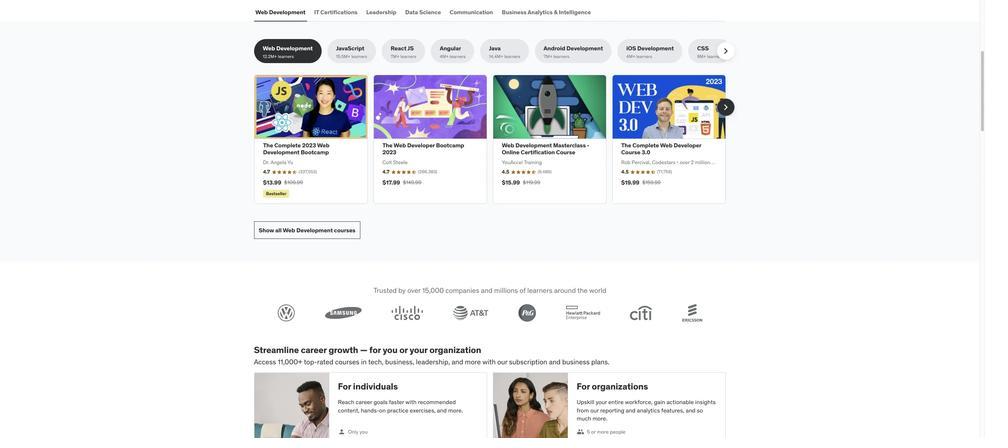 Task type: describe. For each thing, give the bounding box(es) containing it.
topic filters element
[[254, 39, 735, 63]]

business
[[502, 8, 527, 16]]

organization
[[430, 345, 481, 356]]

much
[[577, 415, 591, 422]]

your inside upskill your entire workforce, gain actionable insights from our reporting and analytics features, and so much more.
[[596, 399, 607, 406]]

so
[[697, 407, 703, 414]]

people
[[610, 429, 626, 435]]

show all web development courses
[[259, 227, 356, 234]]

react
[[391, 45, 406, 52]]

web development 12.2m+ learners
[[263, 45, 313, 59]]

rated
[[317, 358, 333, 367]]

show
[[259, 227, 274, 234]]

learners inside the java 14.4m+ learners
[[504, 54, 520, 59]]

career for reach
[[356, 399, 372, 406]]

online
[[502, 149, 520, 156]]

android development 7m+ learners
[[544, 45, 603, 59]]

css
[[697, 45, 709, 52]]

learners inside react js 7m+ learners
[[401, 54, 416, 59]]

samsung logo image
[[325, 307, 362, 320]]

ios development 4m+ learners
[[626, 45, 674, 59]]

9m+
[[697, 54, 706, 59]]

you inside streamline career growth — for you or your organization access 11,000+ top-rated courses in tech, business, leadership, and more with our subscription and business plans.
[[383, 345, 398, 356]]

complete for development
[[274, 142, 301, 149]]

faster
[[389, 399, 404, 406]]

practice
[[387, 407, 408, 414]]

ios
[[626, 45, 636, 52]]

volkswagen logo image
[[277, 305, 295, 322]]

masterclass
[[553, 142, 586, 149]]

learners inside android development 7m+ learners
[[554, 54, 569, 59]]

the web developer bootcamp 2023
[[383, 142, 464, 156]]

for individuals
[[338, 381, 398, 393]]

-
[[587, 142, 589, 149]]

web inside the complete 2023 web development bootcamp
[[317, 142, 330, 149]]

our inside upskill your entire workforce, gain actionable insights from our reporting and analytics features, and so much more.
[[590, 407, 599, 414]]

4m+ inside angular 4m+ learners
[[440, 54, 449, 59]]

analytics
[[528, 8, 553, 16]]

and inside reach career goals faster with recommended content, hands-on practice exercises, and more.
[[437, 407, 447, 414]]

course inside the complete web developer course 3.0
[[621, 149, 641, 156]]

access
[[254, 358, 276, 367]]

analytics
[[637, 407, 660, 414]]

learners inside css 9m+ learners
[[707, 54, 723, 59]]

communication button
[[448, 3, 495, 21]]

the complete 2023 web development bootcamp
[[263, 142, 330, 156]]

2023 inside the web developer bootcamp 2023
[[383, 149, 396, 156]]

gain
[[654, 399, 665, 406]]

15,000
[[422, 286, 444, 295]]

business analytics & intelligence
[[502, 8, 591, 16]]

development for web development masterclass - online certification course
[[516, 142, 552, 149]]

—
[[360, 345, 368, 356]]

learners inside ios development 4m+ learners
[[636, 54, 652, 59]]

web development button
[[254, 3, 307, 21]]

business
[[562, 358, 590, 367]]

show all web development courses link
[[254, 222, 360, 239]]

streamline
[[254, 345, 299, 356]]

leadership button
[[365, 3, 398, 21]]

upskill
[[577, 399, 594, 406]]

content,
[[338, 407, 360, 414]]

learners inside angular 4m+ learners
[[450, 54, 466, 59]]

the web developer bootcamp 2023 link
[[383, 142, 464, 156]]

course inside web development masterclass - online certification course
[[556, 149, 575, 156]]

business,
[[385, 358, 414, 367]]

with inside streamline career growth — for you or your organization access 11,000+ top-rated courses in tech, business, leadership, and more with our subscription and business plans.
[[483, 358, 496, 367]]

more. inside upskill your entire workforce, gain actionable insights from our reporting and analytics features, and so much more.
[[593, 415, 608, 422]]

insights
[[695, 399, 716, 406]]

over
[[407, 286, 421, 295]]

15.5m+
[[336, 54, 350, 59]]

development for web development
[[269, 8, 306, 16]]

procter & gamble logo image
[[518, 305, 536, 322]]

leadership,
[[416, 358, 450, 367]]

hewlett packard enterprise logo image
[[566, 306, 600, 321]]

for for for organizations
[[577, 381, 590, 393]]

trusted by over 15,000 companies and millions of learners around the world
[[373, 286, 606, 295]]

bootcamp inside the web developer bootcamp 2023
[[436, 142, 464, 149]]

css 9m+ learners
[[697, 45, 723, 59]]

intelligence
[[559, 8, 591, 16]]

our inside streamline career growth — for you or your organization access 11,000+ top-rated courses in tech, business, leadership, and more with our subscription and business plans.
[[497, 358, 507, 367]]

data science button
[[404, 3, 442, 21]]

angular
[[440, 45, 461, 52]]

next image for carousel element
[[720, 101, 732, 113]]

7m+ for react js
[[391, 54, 400, 59]]

growth
[[329, 345, 358, 356]]

developer inside the complete web developer course 3.0
[[674, 142, 701, 149]]

only
[[348, 429, 358, 435]]

more. inside reach career goals faster with recommended content, hands-on practice exercises, and more.
[[448, 407, 463, 414]]

java
[[489, 45, 501, 52]]

organizations
[[592, 381, 648, 393]]

entire
[[609, 399, 624, 406]]

bootcamp inside the complete 2023 web development bootcamp
[[301, 149, 329, 156]]

for for for individuals
[[338, 381, 351, 393]]

development inside the complete 2023 web development bootcamp
[[263, 149, 300, 156]]

for organizations
[[577, 381, 648, 393]]

2023 inside the complete 2023 web development bootcamp
[[302, 142, 316, 149]]

1 horizontal spatial or
[[591, 429, 596, 435]]

1 vertical spatial you
[[360, 429, 368, 435]]

4m+ inside ios development 4m+ learners
[[626, 54, 635, 59]]

individuals
[[353, 381, 398, 393]]

7m+ for android development
[[544, 54, 552, 59]]

with inside reach career goals faster with recommended content, hands-on practice exercises, and more.
[[406, 399, 417, 406]]

it certifications
[[314, 8, 358, 16]]

developer inside the web developer bootcamp 2023
[[407, 142, 435, 149]]

courses inside streamline career growth — for you or your organization access 11,000+ top-rated courses in tech, business, leadership, and more with our subscription and business plans.
[[335, 358, 359, 367]]

reach
[[338, 399, 354, 406]]

0 vertical spatial courses
[[334, 227, 356, 234]]

reach career goals faster with recommended content, hands-on practice exercises, and more.
[[338, 399, 463, 414]]

science
[[419, 8, 441, 16]]

only you
[[348, 429, 368, 435]]

&
[[554, 8, 558, 16]]



Task type: vqa. For each thing, say whether or not it's contained in the screenshot.
(12)
no



Task type: locate. For each thing, give the bounding box(es) containing it.
next image
[[720, 45, 732, 57], [720, 101, 732, 113]]

1 horizontal spatial 2023
[[383, 149, 396, 156]]

web inside the complete web developer course 3.0
[[660, 142, 673, 149]]

for
[[369, 345, 381, 356]]

for up reach
[[338, 381, 351, 393]]

1 vertical spatial next image
[[720, 101, 732, 113]]

1 horizontal spatial more
[[597, 429, 609, 435]]

the
[[577, 286, 588, 295]]

the complete web developer course 3.0 link
[[621, 142, 701, 156]]

career for streamline
[[301, 345, 327, 356]]

1 next image from the top
[[720, 45, 732, 57]]

more right 5
[[597, 429, 609, 435]]

0 vertical spatial next image
[[720, 45, 732, 57]]

from
[[577, 407, 589, 414]]

citi logo image
[[630, 306, 652, 321]]

by
[[398, 286, 406, 295]]

0 vertical spatial our
[[497, 358, 507, 367]]

our right from
[[590, 407, 599, 414]]

career inside reach career goals faster with recommended content, hands-on practice exercises, and more.
[[356, 399, 372, 406]]

0 horizontal spatial more.
[[448, 407, 463, 414]]

for
[[338, 381, 351, 393], [577, 381, 590, 393]]

0 vertical spatial with
[[483, 358, 496, 367]]

development inside button
[[269, 8, 306, 16]]

1 horizontal spatial complete
[[633, 142, 659, 149]]

around
[[554, 286, 576, 295]]

leadership
[[366, 8, 396, 16]]

complete inside the complete 2023 web development bootcamp
[[274, 142, 301, 149]]

1 horizontal spatial developer
[[674, 142, 701, 149]]

1 horizontal spatial course
[[621, 149, 641, 156]]

upskill your entire workforce, gain actionable insights from our reporting and analytics features, and so much more.
[[577, 399, 716, 422]]

you
[[383, 345, 398, 356], [360, 429, 368, 435]]

1 4m+ from the left
[[440, 54, 449, 59]]

3 the from the left
[[621, 142, 631, 149]]

more down organization
[[465, 358, 481, 367]]

2 7m+ from the left
[[544, 54, 552, 59]]

development inside android development 7m+ learners
[[567, 45, 603, 52]]

0 horizontal spatial career
[[301, 345, 327, 356]]

data
[[405, 8, 418, 16]]

career up hands- at the bottom left of page
[[356, 399, 372, 406]]

the for 2023
[[383, 142, 393, 149]]

your up leadership,
[[410, 345, 428, 356]]

and down workforce,
[[626, 407, 636, 414]]

5
[[587, 429, 590, 435]]

1 vertical spatial your
[[596, 399, 607, 406]]

ericsson logo image
[[682, 305, 702, 322]]

next image inside topic filters element
[[720, 45, 732, 57]]

features,
[[661, 407, 684, 414]]

0 horizontal spatial developer
[[407, 142, 435, 149]]

actionable
[[667, 399, 694, 406]]

1 vertical spatial career
[[356, 399, 372, 406]]

business analytics & intelligence button
[[500, 3, 592, 21]]

0 horizontal spatial your
[[410, 345, 428, 356]]

on
[[379, 407, 386, 414]]

2 complete from the left
[[633, 142, 659, 149]]

millions
[[494, 286, 518, 295]]

0 horizontal spatial 4m+
[[440, 54, 449, 59]]

0 vertical spatial or
[[399, 345, 408, 356]]

att&t logo image
[[453, 306, 488, 321]]

certification
[[521, 149, 555, 156]]

14.4m+
[[489, 54, 503, 59]]

the complete 2023 web development bootcamp link
[[263, 142, 330, 156]]

android
[[544, 45, 565, 52]]

or right 5
[[591, 429, 596, 435]]

1 horizontal spatial 4m+
[[626, 54, 635, 59]]

1 horizontal spatial your
[[596, 399, 607, 406]]

0 horizontal spatial the
[[263, 142, 273, 149]]

more. up 5 or more people
[[593, 415, 608, 422]]

communication
[[450, 8, 493, 16]]

and left business
[[549, 358, 561, 367]]

with
[[483, 358, 496, 367], [406, 399, 417, 406]]

1 for from the left
[[338, 381, 351, 393]]

0 horizontal spatial for
[[338, 381, 351, 393]]

it certifications button
[[313, 3, 359, 21]]

all
[[275, 227, 282, 234]]

our
[[497, 358, 507, 367], [590, 407, 599, 414]]

of
[[520, 286, 526, 295]]

workforce,
[[625, 399, 653, 406]]

2 next image from the top
[[720, 101, 732, 113]]

1 vertical spatial more
[[597, 429, 609, 435]]

small image
[[577, 429, 584, 436]]

development for ios development 4m+ learners
[[637, 45, 674, 52]]

0 horizontal spatial bootcamp
[[301, 149, 329, 156]]

your up reporting on the right of page
[[596, 399, 607, 406]]

cisco logo image
[[391, 306, 423, 321]]

tech,
[[368, 358, 384, 367]]

0 vertical spatial career
[[301, 345, 327, 356]]

0 horizontal spatial with
[[406, 399, 417, 406]]

and down recommended
[[437, 407, 447, 414]]

1 horizontal spatial you
[[383, 345, 398, 356]]

web inside button
[[255, 8, 268, 16]]

certifications
[[320, 8, 358, 16]]

you right for
[[383, 345, 398, 356]]

the for course
[[621, 142, 631, 149]]

1 vertical spatial more.
[[593, 415, 608, 422]]

complete inside the complete web developer course 3.0
[[633, 142, 659, 149]]

career up top-
[[301, 345, 327, 356]]

1 horizontal spatial more.
[[593, 415, 608, 422]]

1 horizontal spatial our
[[590, 407, 599, 414]]

0 vertical spatial more.
[[448, 407, 463, 414]]

0 horizontal spatial or
[[399, 345, 408, 356]]

11,000+
[[278, 358, 302, 367]]

1 horizontal spatial with
[[483, 358, 496, 367]]

for up upskill
[[577, 381, 590, 393]]

learners inside "javascript 15.5m+ learners"
[[351, 54, 367, 59]]

0 vertical spatial you
[[383, 345, 398, 356]]

4m+ down angular
[[440, 54, 449, 59]]

1 vertical spatial with
[[406, 399, 417, 406]]

java 14.4m+ learners
[[489, 45, 520, 59]]

course left -
[[556, 149, 575, 156]]

angular 4m+ learners
[[440, 45, 466, 59]]

1 horizontal spatial for
[[577, 381, 590, 393]]

0 horizontal spatial you
[[360, 429, 368, 435]]

7m+ down react
[[391, 54, 400, 59]]

more
[[465, 358, 481, 367], [597, 429, 609, 435]]

12.2m+
[[263, 54, 277, 59]]

1 developer from the left
[[407, 142, 435, 149]]

the inside the complete 2023 web development bootcamp
[[263, 142, 273, 149]]

development inside 'web development 12.2m+ learners'
[[276, 45, 313, 52]]

and left millions
[[481, 286, 492, 295]]

the
[[263, 142, 273, 149], [383, 142, 393, 149], [621, 142, 631, 149]]

carousel element
[[254, 75, 735, 204]]

reporting
[[600, 407, 624, 414]]

1 vertical spatial or
[[591, 429, 596, 435]]

the inside the web developer bootcamp 2023
[[383, 142, 393, 149]]

development for android development 7m+ learners
[[567, 45, 603, 52]]

career
[[301, 345, 327, 356], [356, 399, 372, 406]]

0 vertical spatial more
[[465, 358, 481, 367]]

7m+ down android
[[544, 54, 552, 59]]

3.0
[[642, 149, 650, 156]]

0 horizontal spatial our
[[497, 358, 507, 367]]

learners inside 'web development 12.2m+ learners'
[[278, 54, 294, 59]]

2 for from the left
[[577, 381, 590, 393]]

data science
[[405, 8, 441, 16]]

plans.
[[591, 358, 610, 367]]

next image for topic filters element
[[720, 45, 732, 57]]

1 horizontal spatial career
[[356, 399, 372, 406]]

exercises,
[[410, 407, 436, 414]]

2 course from the left
[[621, 149, 641, 156]]

your inside streamline career growth — for you or your organization access 11,000+ top-rated courses in tech, business, leadership, and more with our subscription and business plans.
[[410, 345, 428, 356]]

1 vertical spatial our
[[590, 407, 599, 414]]

0 horizontal spatial more
[[465, 358, 481, 367]]

recommended
[[418, 399, 456, 406]]

small image
[[338, 429, 345, 436]]

2 developer from the left
[[674, 142, 701, 149]]

more. down recommended
[[448, 407, 463, 414]]

you right only
[[360, 429, 368, 435]]

7m+ inside android development 7m+ learners
[[544, 54, 552, 59]]

1 horizontal spatial the
[[383, 142, 393, 149]]

or inside streamline career growth — for you or your organization access 11,000+ top-rated courses in tech, business, leadership, and more with our subscription and business plans.
[[399, 345, 408, 356]]

complete for course
[[633, 142, 659, 149]]

the inside the complete web developer course 3.0
[[621, 142, 631, 149]]

development inside ios development 4m+ learners
[[637, 45, 674, 52]]

our left subscription
[[497, 358, 507, 367]]

your
[[410, 345, 428, 356], [596, 399, 607, 406]]

7m+ inside react js 7m+ learners
[[391, 54, 400, 59]]

javascript
[[336, 45, 364, 52]]

0 horizontal spatial 7m+
[[391, 54, 400, 59]]

and left so on the right
[[686, 407, 696, 414]]

more inside streamline career growth — for you or your organization access 11,000+ top-rated courses in tech, business, leadership, and more with our subscription and business plans.
[[465, 358, 481, 367]]

1 complete from the left
[[274, 142, 301, 149]]

streamline career growth — for you or your organization access 11,000+ top-rated courses in tech, business, leadership, and more with our subscription and business plans.
[[254, 345, 610, 367]]

course left 3.0
[[621, 149, 641, 156]]

js
[[408, 45, 414, 52]]

career inside streamline career growth — for you or your organization access 11,000+ top-rated courses in tech, business, leadership, and more with our subscription and business plans.
[[301, 345, 327, 356]]

goals
[[374, 399, 388, 406]]

1 the from the left
[[263, 142, 273, 149]]

web inside web development masterclass - online certification course
[[502, 142, 514, 149]]

web development masterclass - online certification course link
[[502, 142, 589, 156]]

web development masterclass - online certification course
[[502, 142, 589, 156]]

2023
[[302, 142, 316, 149], [383, 149, 396, 156]]

2 horizontal spatial the
[[621, 142, 631, 149]]

next image inside carousel element
[[720, 101, 732, 113]]

1 vertical spatial courses
[[335, 358, 359, 367]]

complete
[[274, 142, 301, 149], [633, 142, 659, 149]]

developer
[[407, 142, 435, 149], [674, 142, 701, 149]]

react js 7m+ learners
[[391, 45, 416, 59]]

0 horizontal spatial course
[[556, 149, 575, 156]]

4m+ down ios
[[626, 54, 635, 59]]

or
[[399, 345, 408, 356], [591, 429, 596, 435]]

2 the from the left
[[383, 142, 393, 149]]

and down organization
[[452, 358, 463, 367]]

top-
[[304, 358, 317, 367]]

development for web development 12.2m+ learners
[[276, 45, 313, 52]]

courses
[[334, 227, 356, 234], [335, 358, 359, 367]]

javascript 15.5m+ learners
[[336, 45, 367, 59]]

web inside 'web development 12.2m+ learners'
[[263, 45, 275, 52]]

development
[[269, 8, 306, 16], [276, 45, 313, 52], [567, 45, 603, 52], [637, 45, 674, 52], [516, 142, 552, 149], [263, 149, 300, 156], [296, 227, 333, 234]]

1 course from the left
[[556, 149, 575, 156]]

the for development
[[263, 142, 273, 149]]

0 vertical spatial your
[[410, 345, 428, 356]]

1 horizontal spatial bootcamp
[[436, 142, 464, 149]]

2 4m+ from the left
[[626, 54, 635, 59]]

web inside the web developer bootcamp 2023
[[394, 142, 406, 149]]

trusted
[[373, 286, 397, 295]]

1 horizontal spatial 7m+
[[544, 54, 552, 59]]

1 7m+ from the left
[[391, 54, 400, 59]]

development inside web development masterclass - online certification course
[[516, 142, 552, 149]]

0 horizontal spatial complete
[[274, 142, 301, 149]]

or up "business,"
[[399, 345, 408, 356]]

companies
[[445, 286, 479, 295]]

web
[[255, 8, 268, 16], [263, 45, 275, 52], [317, 142, 330, 149], [394, 142, 406, 149], [502, 142, 514, 149], [660, 142, 673, 149], [283, 227, 295, 234]]

0 horizontal spatial 2023
[[302, 142, 316, 149]]



